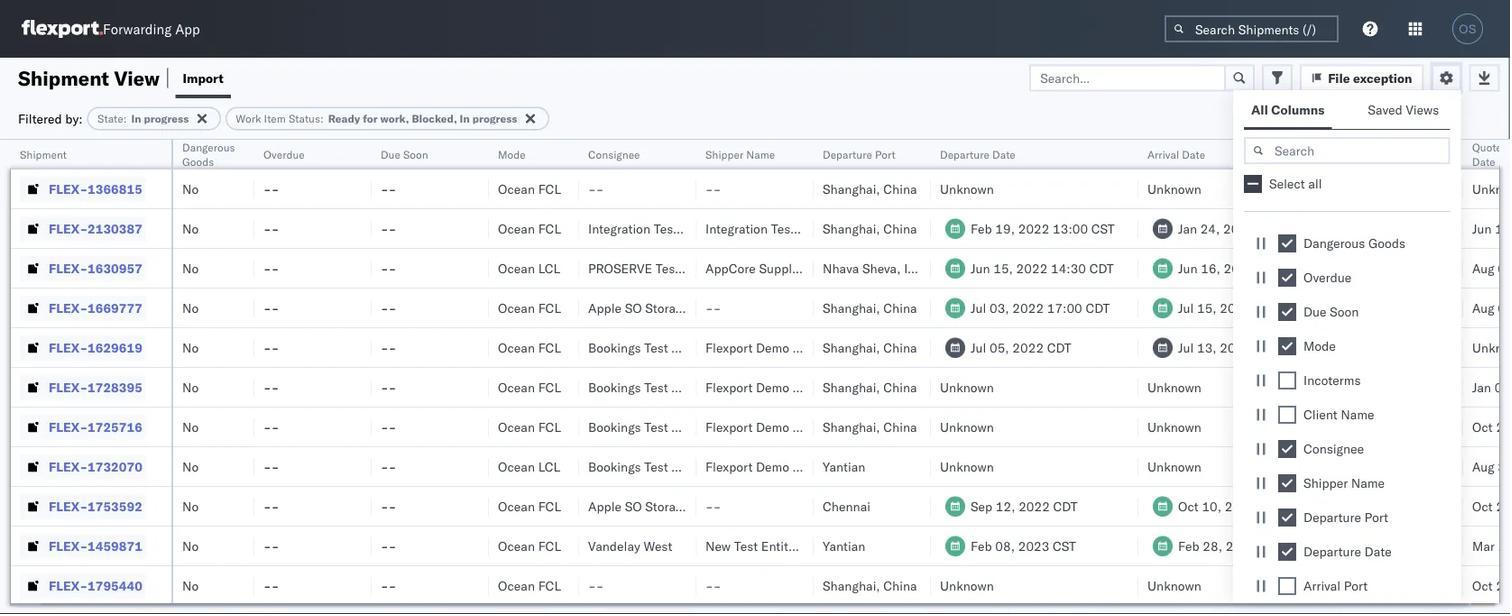 Task type: describe. For each thing, give the bounding box(es) containing it.
shanghai, china for 24
[[823, 419, 917, 435]]

ocean fcl for flex-1725716
[[498, 419, 561, 435]]

ocean fcl for flex-1669777
[[498, 300, 561, 316]]

2023 for 24,
[[1223, 221, 1255, 236]]

los for oct 21
[[1355, 578, 1375, 594]]

shanghai, for 19
[[823, 221, 880, 236]]

05,
[[990, 340, 1009, 355]]

24 for los angeles, ca
[[1496, 499, 1510, 514]]

flex-2130387 button
[[20, 216, 146, 241]]

not for chennai
[[722, 499, 747, 514]]

1 vertical spatial due
[[1304, 304, 1327, 320]]

0 horizontal spatial due
[[381, 148, 400, 161]]

flexport for flex-1725716
[[706, 419, 753, 435]]

ocean fcl for flex-1366815
[[498, 181, 561, 197]]

name inside button
[[746, 148, 775, 161]]

cdt for sep 12, 2022 cdt
[[1053, 499, 1078, 514]]

flex-1795440 button
[[20, 573, 146, 599]]

jun for jun 16, 2022 cdt
[[1178, 260, 1198, 276]]

ocean for 1366815
[[498, 181, 535, 197]]

4 resize handle column header from the left
[[467, 140, 489, 614]]

no for flex-1725716
[[182, 419, 199, 435]]

west
[[644, 538, 673, 554]]

bookings for flex-1725716
[[588, 419, 641, 435]]

2130387
[[88, 221, 142, 236]]

blocked,
[[412, 112, 457, 125]]

ocean fcl for flex-1795440
[[498, 578, 561, 594]]

1 horizontal spatial overdue
[[1304, 270, 1352, 286]]

1 china from the top
[[884, 181, 917, 197]]

1 : from the left
[[123, 112, 127, 125]]

shipment button
[[11, 143, 153, 162]]

no for flex-1629619
[[182, 340, 199, 355]]

los angeles, ca for aug 30
[[1355, 459, 1449, 475]]

jun 16, 2022 cdt
[[1178, 260, 1283, 276]]

final port
[[1355, 148, 1403, 161]]

2022 for 13,
[[1220, 340, 1252, 355]]

1629619
[[88, 340, 142, 355]]

oct 21
[[1473, 578, 1510, 594]]

oct for --
[[1473, 578, 1493, 594]]

netherlands
[[1423, 221, 1493, 236]]

resize handle column header for consignee
[[675, 140, 697, 614]]

jul 05, 2022 cdt
[[971, 340, 1072, 355]]

flex-1669777
[[49, 300, 142, 316]]

1 in from the left
[[131, 112, 141, 125]]

30
[[1498, 459, 1510, 475]]

Search text field
[[1244, 137, 1450, 164]]

los angeles, ca for oct 24
[[1355, 499, 1449, 514]]

work item status : ready for work, blocked, in progress
[[236, 112, 517, 125]]

1 progress from the left
[[144, 112, 189, 125]]

12,
[[996, 499, 1016, 514]]

1 flexport demo shipper co. from the top
[[706, 340, 858, 355]]

4 shanghai, china from the top
[[823, 340, 917, 355]]

nhava
[[823, 260, 859, 276]]

lcl for proserve
[[538, 260, 560, 276]]

10,
[[1202, 499, 1222, 514]]

1 horizontal spatial departure date
[[1304, 544, 1392, 560]]

consignee for 1725716
[[672, 419, 732, 435]]

2 vertical spatial name
[[1351, 476, 1385, 491]]

shipper inside "shipper name" button
[[706, 148, 744, 161]]

flex-1725716 button
[[20, 415, 146, 440]]

proserve test account
[[588, 260, 730, 276]]

departure port inside button
[[823, 148, 896, 161]]

sep
[[971, 499, 993, 514]]

jul for jul 03, 2022 17:00 cdt
[[971, 300, 987, 316]]

4 china from the top
[[884, 340, 917, 355]]

1795440
[[88, 578, 142, 594]]

incoterms
[[1304, 373, 1361, 388]]

port inside button
[[875, 148, 896, 161]]

14
[[1498, 538, 1510, 554]]

flex- for 1732070
[[49, 459, 88, 475]]

nj
[[1498, 419, 1510, 435]]

oct for bookings test consignee
[[1473, 419, 1493, 435]]

flex-1725716
[[49, 419, 142, 435]]

flexport demo shipper co. for jan
[[706, 379, 858, 395]]

feb for feb 19, 2022 13:00 cst
[[971, 221, 992, 236]]

feb for feb 28, 2023 cst
[[1178, 538, 1200, 554]]

ready
[[328, 112, 360, 125]]

2022 for 19,
[[1018, 221, 1050, 236]]

supply
[[759, 260, 798, 276]]

0 horizontal spatial overdue
[[263, 148, 305, 161]]

cdt right the 17:00
[[1086, 300, 1110, 316]]

28,
[[1203, 538, 1223, 554]]

flex-1366815 button
[[20, 176, 146, 202]]

feb 19, 2022 13:00 cst
[[971, 221, 1115, 236]]

mar 14
[[1473, 538, 1510, 554]]

ocean fcl for flex-2130387
[[498, 221, 561, 236]]

kingdom
[[1464, 260, 1510, 276]]

aug 03
[[1473, 300, 1510, 316]]

flexport for flex-1732070
[[706, 459, 753, 475]]

appcore supply ltd
[[706, 260, 820, 276]]

flex-1732070
[[49, 459, 142, 475]]

no for flex-1753592
[[182, 499, 199, 514]]

oct left 10,
[[1178, 499, 1199, 514]]

2 in from the left
[[460, 112, 470, 125]]

1725716
[[88, 419, 142, 435]]

dangerous inside button
[[182, 140, 235, 154]]

cdt for jul 15, 2023 cdt
[[1255, 300, 1279, 316]]

15, for jul
[[1197, 300, 1217, 316]]

1732070
[[88, 459, 142, 475]]

feb 28, 2023 cst
[[1178, 538, 1284, 554]]

jan for jan 24, 2023 22:30 cst
[[1178, 221, 1197, 236]]

shipment view
[[18, 65, 160, 90]]

felixstowe, united kingdom
[[1355, 260, 1510, 276]]

mode button
[[489, 143, 561, 162]]

los angeles, ca for mar 14
[[1355, 538, 1449, 554]]

19
[[1495, 221, 1510, 236]]

03
[[1498, 300, 1510, 316]]

all columns button
[[1244, 94, 1332, 129]]

ca for oct 24
[[1432, 499, 1449, 514]]

arrival for arrival date
[[1148, 148, 1180, 161]]

demo for jan
[[756, 379, 790, 395]]

all
[[1251, 102, 1268, 118]]

fcl for flex-1669777
[[538, 300, 561, 316]]

unknow for flexport demo shipper co.
[[1473, 340, 1510, 355]]

no for flex-1795440
[[182, 578, 199, 594]]

consignee for 1732070
[[672, 459, 732, 475]]

2022 for 15,
[[1017, 260, 1048, 276]]

new test entity 2
[[706, 538, 806, 554]]

rotterdam, netherlands
[[1355, 221, 1493, 236]]

1630957
[[88, 260, 142, 276]]

2 : from the left
[[320, 112, 324, 125]]

flex- for 1795440
[[49, 578, 88, 594]]

los angeles, ca for oct 21
[[1355, 578, 1449, 594]]

dangerous goods button
[[173, 136, 248, 169]]

2
[[798, 538, 806, 554]]

los for aug 03
[[1355, 300, 1375, 316]]

16,
[[1201, 260, 1221, 276]]

columns
[[1272, 102, 1325, 118]]

so for shanghai, china
[[625, 300, 642, 316]]

arrival port
[[1304, 578, 1368, 594]]

oct for apple so storage (do not use)
[[1473, 499, 1493, 514]]

/
[[1436, 419, 1444, 435]]

jul for jul 05, 2022 cdt
[[971, 340, 987, 355]]

flex-1669777 button
[[20, 295, 146, 321]]

os
[[1459, 22, 1477, 36]]

los angeles, ca for aug 03
[[1355, 300, 1449, 316]]

china for 21
[[884, 578, 917, 594]]

fcl for flex-1366815
[[538, 181, 561, 197]]

mode inside button
[[498, 148, 526, 161]]

newark,
[[1447, 419, 1494, 435]]

02
[[1495, 379, 1510, 395]]

cdt for jul 13, 2022 cdt
[[1255, 340, 1279, 355]]

apple so storage (do not use) for shanghai, china
[[588, 300, 783, 316]]

jun 19
[[1473, 221, 1510, 236]]

2 progress from the left
[[473, 112, 517, 125]]

cst right 22:30
[[1297, 221, 1320, 236]]

ca for aug 03
[[1432, 300, 1449, 316]]

shipment for shipment
[[20, 148, 67, 161]]

15, for jun
[[994, 260, 1013, 276]]

flex-2130387
[[49, 221, 142, 236]]

storage for shanghai, china
[[645, 300, 689, 316]]

flex-1753592 button
[[20, 494, 146, 519]]

cst down sep 12, 2022 cdt
[[1053, 538, 1076, 554]]

ocean for 1795440
[[498, 578, 535, 594]]

1669777
[[88, 300, 142, 316]]

1 co. from the top
[[841, 340, 858, 355]]

ocean for 1630957
[[498, 260, 535, 276]]

ocean for 1725716
[[498, 419, 535, 435]]

demo for aug
[[756, 459, 790, 475]]

file
[[1328, 70, 1350, 86]]

cst right 13:00
[[1092, 221, 1115, 236]]

flex-1630957 button
[[20, 256, 146, 281]]

mar
[[1473, 538, 1495, 554]]

2023 for 28,
[[1226, 538, 1257, 554]]

03,
[[990, 300, 1009, 316]]

york,
[[1384, 419, 1413, 435]]

0 vertical spatial due soon
[[381, 148, 428, 161]]

lcl for bookings
[[538, 459, 560, 475]]

ltd
[[802, 260, 820, 276]]

shanghai, for 24
[[823, 419, 880, 435]]

flex-1629619 button
[[20, 335, 146, 360]]

select
[[1270, 176, 1305, 192]]

ca for aug 30
[[1432, 459, 1449, 475]]

aug for aug 30
[[1473, 459, 1495, 475]]

chennai
[[823, 499, 871, 514]]

cdt right 14:30
[[1090, 260, 1114, 276]]

account
[[683, 260, 730, 276]]

consignee inside button
[[588, 148, 640, 161]]

aug 30
[[1473, 459, 1510, 475]]

forwarding app
[[103, 20, 200, 37]]

cdt for oct 10, 2022 cdt
[[1260, 499, 1284, 514]]

departure date inside button
[[940, 148, 1016, 161]]

1 vertical spatial soon
[[1330, 304, 1359, 320]]

feb 08, 2023 cst
[[971, 538, 1076, 554]]

flex-1732070 button
[[20, 454, 146, 480]]

1366815
[[88, 181, 142, 197]]

shanghai, for 21
[[823, 578, 880, 594]]

jan for jan 02
[[1473, 379, 1491, 395]]

resize handle column header for arrival date
[[1325, 140, 1346, 614]]



Task type: vqa. For each thing, say whether or not it's contained in the screenshot.
AM associated with THE SCHEDULE PICKUP FROM LOS ANGELES, CA button related to 2:59 AM EST, Jan 13, 2023
no



Task type: locate. For each thing, give the bounding box(es) containing it.
9 ocean fcl from the top
[[498, 578, 561, 594]]

sheva,
[[862, 260, 901, 276]]

9 resize handle column header from the left
[[1117, 140, 1139, 614]]

5 ocean fcl from the top
[[498, 379, 561, 395]]

1 shanghai, china from the top
[[823, 181, 917, 197]]

feb left 28,
[[1178, 538, 1200, 554]]

2023 right 28,
[[1226, 538, 1257, 554]]

ocean for 2130387
[[498, 221, 535, 236]]

0 vertical spatial goods
[[182, 155, 214, 168]]

5 los from the top
[[1355, 538, 1375, 554]]

3 ocean fcl from the top
[[498, 300, 561, 316]]

1 aug from the top
[[1473, 260, 1495, 276]]

port inside button
[[1382, 148, 1403, 161]]

1 vertical spatial lcl
[[538, 459, 560, 475]]

apple up vandelay
[[588, 499, 622, 514]]

3 ca from the top
[[1432, 459, 1449, 475]]

no right 1669777 in the left of the page
[[182, 300, 199, 316]]

0 vertical spatial dangerous goods
[[182, 140, 235, 168]]

angeles, for jan 02
[[1379, 379, 1428, 395]]

6 los angeles, ca from the top
[[1355, 578, 1449, 594]]

feb left 19,
[[971, 221, 992, 236]]

1 use) from the top
[[750, 300, 783, 316]]

flex- down flex-1732070 button
[[49, 499, 88, 514]]

1 vertical spatial departure date
[[1304, 544, 1392, 560]]

shipper
[[706, 148, 744, 161], [793, 340, 837, 355], [793, 379, 837, 395], [793, 419, 837, 435], [793, 459, 837, 475], [1304, 476, 1348, 491]]

china for 24
[[884, 419, 917, 435]]

sep 12, 2022 cdt
[[971, 499, 1078, 514]]

date up 24,
[[1182, 148, 1206, 161]]

ocean fcl for flex-1459871
[[498, 538, 561, 554]]

1 horizontal spatial due soon
[[1304, 304, 1359, 320]]

no right 1753592
[[182, 499, 199, 514]]

no for flex-1630957
[[182, 260, 199, 276]]

1 vertical spatial storage
[[645, 499, 689, 514]]

angeles, for oct 21
[[1379, 578, 1428, 594]]

jul 15, 2023 cdt
[[1178, 300, 1279, 316]]

2 resize handle column header from the left
[[233, 140, 254, 614]]

1 vertical spatial shipper name
[[1304, 476, 1385, 491]]

2022 right 05, at bottom
[[1013, 340, 1044, 355]]

0 horizontal spatial dangerous goods
[[182, 140, 235, 168]]

bookings test consignee for flex-1732070
[[588, 459, 732, 475]]

15, up 13,
[[1197, 300, 1217, 316]]

no for flex-2130387
[[182, 221, 199, 236]]

aug left the 03 at the right
[[1473, 300, 1495, 316]]

resize handle column header for dangerous goods
[[233, 140, 254, 614]]

3 bookings from the top
[[588, 419, 641, 435]]

final
[[1355, 148, 1379, 161]]

feb left 08,
[[971, 538, 992, 554]]

state
[[98, 112, 123, 125]]

in right state
[[131, 112, 141, 125]]

arrival inside button
[[1148, 148, 1180, 161]]

1 vertical spatial 15,
[[1197, 300, 1217, 316]]

oct 10, 2022 cdt
[[1178, 499, 1284, 514]]

shipment down filtered
[[20, 148, 67, 161]]

1 vertical spatial due soon
[[1304, 304, 1359, 320]]

1 flex- from the top
[[49, 181, 88, 197]]

flex- down flex-1669777 button
[[49, 340, 88, 355]]

all
[[1309, 176, 1322, 192]]

no right the 1459871
[[182, 538, 199, 554]]

4 no from the top
[[182, 300, 199, 316]]

6 china from the top
[[884, 419, 917, 435]]

22:30
[[1258, 221, 1293, 236]]

bookings test consignee for flex-1725716
[[588, 419, 732, 435]]

fcl for flex-1629619
[[538, 340, 561, 355]]

import button
[[175, 58, 231, 98]]

2023 right 24,
[[1223, 221, 1255, 236]]

oct left 21
[[1473, 578, 1493, 594]]

13:00
[[1053, 221, 1088, 236]]

1 horizontal spatial jan
[[1473, 379, 1491, 395]]

0 horizontal spatial jun
[[971, 260, 990, 276]]

shanghai, china for 02
[[823, 379, 917, 395]]

6 fcl from the top
[[538, 419, 561, 435]]

bookings for flex-1732070
[[588, 459, 641, 475]]

0 vertical spatial unknow
[[1473, 181, 1510, 197]]

yantian for 2
[[823, 538, 866, 554]]

1 vertical spatial overdue
[[1304, 270, 1352, 286]]

2 china from the top
[[884, 221, 917, 236]]

7 shanghai, from the top
[[823, 578, 880, 594]]

no right 1629619
[[182, 340, 199, 355]]

flexport. image
[[22, 20, 103, 38]]

10 resize handle column header from the left
[[1325, 140, 1346, 614]]

angeles, for aug 03
[[1379, 300, 1428, 316]]

0 vertical spatial so
[[625, 300, 642, 316]]

ocean fcl
[[498, 181, 561, 197], [498, 221, 561, 236], [498, 300, 561, 316], [498, 340, 561, 355], [498, 379, 561, 395], [498, 419, 561, 435], [498, 499, 561, 514], [498, 538, 561, 554], [498, 578, 561, 594]]

6 ca from the top
[[1432, 578, 1449, 594]]

0 vertical spatial departure date
[[940, 148, 1016, 161]]

1 horizontal spatial jun
[[1178, 260, 1198, 276]]

2 shanghai, from the top
[[823, 221, 880, 236]]

1 vertical spatial not
[[722, 499, 747, 514]]

0 horizontal spatial arrival
[[1148, 148, 1180, 161]]

due down work,
[[381, 148, 400, 161]]

6 ocean fcl from the top
[[498, 419, 561, 435]]

6 shanghai, from the top
[[823, 419, 880, 435]]

los angeles, ca
[[1355, 300, 1449, 316], [1355, 379, 1449, 395], [1355, 459, 1449, 475], [1355, 499, 1449, 514], [1355, 538, 1449, 554], [1355, 578, 1449, 594]]

4 demo from the top
[[756, 459, 790, 475]]

2 use) from the top
[[750, 499, 783, 514]]

9 ocean from the top
[[498, 499, 535, 514]]

2022
[[1018, 221, 1050, 236], [1017, 260, 1048, 276], [1224, 260, 1255, 276], [1013, 300, 1044, 316], [1013, 340, 1044, 355], [1220, 340, 1252, 355], [1019, 499, 1050, 514], [1225, 499, 1256, 514]]

departure date up 19,
[[940, 148, 1016, 161]]

ocean for 1728395
[[498, 379, 535, 395]]

jun left 19
[[1473, 221, 1492, 236]]

flex- for 1629619
[[49, 340, 88, 355]]

1 storage from the top
[[645, 300, 689, 316]]

shipment for shipment view
[[18, 65, 109, 90]]

1 vertical spatial name
[[1341, 407, 1375, 423]]

felixstowe,
[[1355, 260, 1420, 276]]

2 los from the top
[[1355, 379, 1375, 395]]

0 horizontal spatial dangerous
[[182, 140, 235, 154]]

due soon down work,
[[381, 148, 428, 161]]

2 yantian from the top
[[823, 538, 866, 554]]

2 los angeles, ca from the top
[[1355, 379, 1449, 395]]

flex-1728395
[[49, 379, 142, 395]]

final port button
[[1346, 143, 1445, 162]]

1 horizontal spatial progress
[[473, 112, 517, 125]]

9 no from the top
[[182, 499, 199, 514]]

so for chennai
[[625, 499, 642, 514]]

flex- inside "button"
[[49, 379, 88, 395]]

2022 right 19,
[[1018, 221, 1050, 236]]

flex- for 1753592
[[49, 499, 88, 514]]

0 vertical spatial apple so storage (do not use)
[[588, 300, 783, 316]]

2 co. from the top
[[841, 379, 858, 395]]

dangerous goods up felixstowe,
[[1304, 235, 1406, 251]]

0 vertical spatial storage
[[645, 300, 689, 316]]

2 horizontal spatial date
[[1365, 544, 1392, 560]]

1 horizontal spatial in
[[460, 112, 470, 125]]

1 vertical spatial jan
[[1473, 379, 1491, 395]]

0 horizontal spatial progress
[[144, 112, 189, 125]]

fcl for flex-1795440
[[538, 578, 561, 594]]

3 shanghai, china from the top
[[823, 300, 917, 316]]

2 bookings test consignee from the top
[[588, 379, 732, 395]]

17:00
[[1047, 300, 1083, 316]]

flex- for 2130387
[[49, 221, 88, 236]]

port
[[875, 148, 896, 161], [1382, 148, 1403, 161], [1365, 510, 1389, 526], [1344, 578, 1368, 594]]

08,
[[996, 538, 1015, 554]]

test for flex-1629619
[[644, 340, 668, 355]]

ocean lcl for proserve
[[498, 260, 560, 276]]

24 right newark, on the right bottom of page
[[1496, 419, 1510, 435]]

shanghai, for 02
[[823, 379, 880, 395]]

ca for oct 21
[[1432, 578, 1449, 594]]

1 oct 24 from the top
[[1473, 419, 1510, 435]]

forwarding app link
[[22, 20, 200, 38]]

aug for aug 01
[[1473, 260, 1495, 276]]

china for 03
[[884, 300, 917, 316]]

1 unknow from the top
[[1473, 181, 1510, 197]]

1 vertical spatial apple so storage (do not use)
[[588, 499, 783, 514]]

oct 24 for los angeles, ca
[[1473, 499, 1510, 514]]

1 demo from the top
[[756, 340, 790, 355]]

jul up jul 13, 2022 cdt
[[1178, 300, 1194, 316]]

soon down felixstowe,
[[1330, 304, 1359, 320]]

progress up mode button
[[473, 112, 517, 125]]

jun left 16, at the top right of page
[[1178, 260, 1198, 276]]

co.
[[841, 340, 858, 355], [841, 379, 858, 395], [841, 419, 858, 435], [841, 459, 858, 475]]

saved views button
[[1361, 94, 1450, 129]]

0 vertical spatial not
[[722, 300, 747, 316]]

0 vertical spatial 15,
[[994, 260, 1013, 276]]

unknow down aug 03
[[1473, 340, 1510, 355]]

cdt up feb 28, 2023 cst
[[1260, 499, 1284, 514]]

1 vertical spatial unknow
[[1473, 340, 1510, 355]]

shanghai, china for 19
[[823, 221, 917, 236]]

shipper for flex-1725716
[[793, 419, 837, 435]]

0 horizontal spatial due soon
[[381, 148, 428, 161]]

progress
[[144, 112, 189, 125], [473, 112, 517, 125]]

arrival for arrival port
[[1304, 578, 1341, 594]]

(do up new test entity 2
[[692, 499, 718, 514]]

resize handle column header for final port
[[1442, 140, 1463, 614]]

yantian up chennai
[[823, 459, 866, 475]]

0 vertical spatial soon
[[403, 148, 428, 161]]

consignee button
[[579, 143, 679, 162]]

overdue
[[263, 148, 305, 161], [1304, 270, 1352, 286]]

jul
[[971, 300, 987, 316], [1178, 300, 1194, 316], [971, 340, 987, 355], [1178, 340, 1194, 355]]

test for flex-1725716
[[644, 419, 668, 435]]

2 (do from the top
[[692, 499, 718, 514]]

0 vertical spatial ocean lcl
[[498, 260, 560, 276]]

filtered by:
[[18, 111, 83, 126]]

4 bookings from the top
[[588, 459, 641, 475]]

storage up west
[[645, 499, 689, 514]]

0 vertical spatial yantian
[[823, 459, 866, 475]]

flexport for flex-1728395
[[706, 379, 753, 395]]

new for new york, ny / newark, nj
[[1355, 419, 1381, 435]]

test for flex-1630957
[[656, 260, 680, 276]]

4 angeles, from the top
[[1379, 499, 1428, 514]]

flex-
[[49, 181, 88, 197], [49, 221, 88, 236], [49, 260, 88, 276], [49, 300, 88, 316], [49, 340, 88, 355], [49, 379, 88, 395], [49, 419, 88, 435], [49, 459, 88, 475], [49, 499, 88, 514], [49, 538, 88, 554], [49, 578, 88, 594]]

los for oct 24
[[1355, 499, 1375, 514]]

4 los from the top
[[1355, 499, 1375, 514]]

4 shanghai, from the top
[[823, 340, 880, 355]]

6 shanghai, china from the top
[[823, 419, 917, 435]]

all columns
[[1251, 102, 1325, 118]]

: left ready
[[320, 112, 324, 125]]

due up incoterms
[[1304, 304, 1327, 320]]

apple so storage (do not use) up west
[[588, 499, 783, 514]]

0 vertical spatial shipper name
[[706, 148, 775, 161]]

1 so from the top
[[625, 300, 642, 316]]

-
[[263, 181, 271, 197], [271, 181, 279, 197], [381, 181, 389, 197], [389, 181, 396, 197], [588, 181, 596, 197], [596, 181, 604, 197], [706, 181, 713, 197], [713, 181, 721, 197], [263, 221, 271, 236], [271, 221, 279, 236], [381, 221, 389, 236], [389, 221, 396, 236], [263, 260, 271, 276], [271, 260, 279, 276], [381, 260, 389, 276], [389, 260, 396, 276], [263, 300, 271, 316], [271, 300, 279, 316], [381, 300, 389, 316], [389, 300, 396, 316], [706, 300, 713, 316], [713, 300, 721, 316], [263, 340, 271, 355], [271, 340, 279, 355], [381, 340, 389, 355], [389, 340, 396, 355], [263, 379, 271, 395], [271, 379, 279, 395], [381, 379, 389, 395], [389, 379, 396, 395], [263, 419, 271, 435], [271, 419, 279, 435], [381, 419, 389, 435], [389, 419, 396, 435], [263, 459, 271, 475], [271, 459, 279, 475], [381, 459, 389, 475], [389, 459, 396, 475], [263, 499, 271, 514], [271, 499, 279, 514], [381, 499, 389, 514], [389, 499, 396, 514], [706, 499, 713, 514], [713, 499, 721, 514], [263, 538, 271, 554], [271, 538, 279, 554], [381, 538, 389, 554], [389, 538, 396, 554], [263, 578, 271, 594], [271, 578, 279, 594], [381, 578, 389, 594], [389, 578, 396, 594], [588, 578, 596, 594], [596, 578, 604, 594], [706, 578, 713, 594], [713, 578, 721, 594]]

quoted
[[1473, 140, 1509, 154]]

2 unknow from the top
[[1473, 340, 1510, 355]]

1 no from the top
[[182, 181, 199, 197]]

client name
[[1304, 407, 1375, 423]]

oct 24 down aug 30
[[1473, 499, 1510, 514]]

date up arrival port
[[1365, 544, 1392, 560]]

bookings for flex-1728395
[[588, 379, 641, 395]]

date up 19,
[[992, 148, 1016, 161]]

8 ocean fcl from the top
[[498, 538, 561, 554]]

0 horizontal spatial mode
[[498, 148, 526, 161]]

1459871
[[88, 538, 142, 554]]

flex- down flex-2130387 button
[[49, 260, 88, 276]]

2022 right 03, at the right of page
[[1013, 300, 1044, 316]]

aug 01
[[1473, 260, 1510, 276]]

(do for chennai
[[692, 499, 718, 514]]

jan left 02
[[1473, 379, 1491, 395]]

0 vertical spatial jan
[[1178, 221, 1197, 236]]

arrival date
[[1148, 148, 1206, 161]]

no right '1728395'
[[182, 379, 199, 395]]

jun 15, 2022 14:30 cdt
[[971, 260, 1114, 276]]

2 storage from the top
[[645, 499, 689, 514]]

1 resize handle column header from the left
[[150, 140, 171, 614]]

1 horizontal spatial :
[[320, 112, 324, 125]]

fcl for flex-1753592
[[538, 499, 561, 514]]

new for new test entity 2
[[706, 538, 731, 554]]

0 horizontal spatial jan
[[1178, 221, 1197, 236]]

15, down 19,
[[994, 260, 1013, 276]]

2022 left 14:30
[[1017, 260, 1048, 276]]

0 vertical spatial (do
[[692, 300, 718, 316]]

yantian for co.
[[823, 459, 866, 475]]

3 los angeles, ca from the top
[[1355, 459, 1449, 475]]

0 horizontal spatial departure date
[[940, 148, 1016, 161]]

(do down account
[[692, 300, 718, 316]]

2 horizontal spatial jun
[[1473, 221, 1492, 236]]

flexport demo shipper co. for aug
[[706, 459, 858, 475]]

date
[[992, 148, 1016, 161], [1182, 148, 1206, 161], [1365, 544, 1392, 560]]

7 flex- from the top
[[49, 419, 88, 435]]

due soon up incoterms
[[1304, 304, 1359, 320]]

24 down 30
[[1496, 499, 1510, 514]]

1 vertical spatial ocean lcl
[[498, 459, 560, 475]]

ocean for 1732070
[[498, 459, 535, 475]]

appcore
[[706, 260, 756, 276]]

1 vertical spatial mode
[[1304, 338, 1336, 354]]

no right 1795440
[[182, 578, 199, 594]]

0 horizontal spatial 15,
[[994, 260, 1013, 276]]

dangerous up felixstowe,
[[1304, 235, 1365, 251]]

departure date up arrival port
[[1304, 544, 1392, 560]]

Search... text field
[[1030, 65, 1226, 92]]

dangerous goods inside button
[[182, 140, 235, 168]]

flex- down flex-1753592 button
[[49, 538, 88, 554]]

2 24 from the top
[[1496, 499, 1510, 514]]

dangerous goods down state : in progress
[[182, 140, 235, 168]]

3 resize handle column header from the left
[[350, 140, 372, 614]]

1 horizontal spatial shipper name
[[1304, 476, 1385, 491]]

unknow down quoted
[[1473, 181, 1510, 197]]

no right 2130387
[[182, 221, 199, 236]]

11 flex- from the top
[[49, 578, 88, 594]]

resize handle column header for shipment
[[150, 140, 171, 614]]

goods inside the dangerous goods
[[182, 155, 214, 168]]

new left entity at the bottom right of page
[[706, 538, 731, 554]]

1 apple from the top
[[588, 300, 622, 316]]

1 vertical spatial departure port
[[1304, 510, 1389, 526]]

1 bookings test consignee from the top
[[588, 340, 732, 355]]

no for flex-1732070
[[182, 459, 199, 475]]

2022 right 12, at right bottom
[[1019, 499, 1050, 514]]

Search Shipments (/) text field
[[1165, 15, 1339, 42]]

ca for mar 14
[[1432, 538, 1449, 554]]

ocean fcl for flex-1728395
[[498, 379, 561, 395]]

vandelay west
[[588, 538, 673, 554]]

0 vertical spatial overdue
[[263, 148, 305, 161]]

1 horizontal spatial soon
[[1330, 304, 1359, 320]]

aug left 30
[[1473, 459, 1495, 475]]

yantian down chennai
[[823, 538, 866, 554]]

vandelay
[[588, 538, 640, 554]]

demo for oct
[[756, 419, 790, 435]]

1 horizontal spatial mode
[[1304, 338, 1336, 354]]

china
[[884, 181, 917, 197], [884, 221, 917, 236], [884, 300, 917, 316], [884, 340, 917, 355], [884, 379, 917, 395], [884, 419, 917, 435], [884, 578, 917, 594]]

departure date button
[[931, 143, 1121, 162]]

fcl for flex-1725716
[[538, 419, 561, 435]]

cdt down the 17:00
[[1047, 340, 1072, 355]]

0 vertical spatial departure port
[[823, 148, 896, 161]]

1 lcl from the top
[[538, 260, 560, 276]]

app
[[175, 20, 200, 37]]

not up new test entity 2
[[722, 499, 747, 514]]

shanghai, china
[[823, 181, 917, 197], [823, 221, 917, 236], [823, 300, 917, 316], [823, 340, 917, 355], [823, 379, 917, 395], [823, 419, 917, 435], [823, 578, 917, 594]]

0 horizontal spatial departure port
[[823, 148, 896, 161]]

flex-1366815
[[49, 181, 142, 197]]

state : in progress
[[98, 112, 189, 125]]

1 angeles, from the top
[[1379, 300, 1428, 316]]

2022 right 16, at the top right of page
[[1224, 260, 1255, 276]]

apple down 'proserve'
[[588, 300, 622, 316]]

flex- down shipment button
[[49, 181, 88, 197]]

not
[[722, 300, 747, 316], [722, 499, 747, 514]]

14:30
[[1051, 260, 1086, 276]]

saved
[[1368, 102, 1403, 118]]

None checkbox
[[1244, 175, 1262, 193], [1279, 269, 1297, 287], [1279, 303, 1297, 321], [1279, 372, 1297, 390], [1279, 440, 1297, 458], [1279, 475, 1297, 493], [1279, 543, 1297, 561], [1279, 577, 1297, 596], [1244, 175, 1262, 193], [1279, 269, 1297, 287], [1279, 303, 1297, 321], [1279, 372, 1297, 390], [1279, 440, 1297, 458], [1279, 475, 1297, 493], [1279, 543, 1297, 561], [1279, 577, 1297, 596]]

0 horizontal spatial :
[[123, 112, 127, 125]]

0 horizontal spatial soon
[[403, 148, 428, 161]]

flex- inside button
[[49, 419, 88, 435]]

ca
[[1432, 300, 1449, 316], [1432, 379, 1449, 395], [1432, 459, 1449, 475], [1432, 499, 1449, 514], [1432, 538, 1449, 554], [1432, 578, 1449, 594]]

flex- for 1725716
[[49, 419, 88, 435]]

0 vertical spatial dangerous
[[182, 140, 235, 154]]

aug left 01
[[1473, 260, 1495, 276]]

3 fcl from the top
[[538, 300, 561, 316]]

co. for jan
[[841, 379, 858, 395]]

9 flex- from the top
[[49, 499, 88, 514]]

7 china from the top
[[884, 578, 917, 594]]

angeles, for mar 14
[[1379, 538, 1428, 554]]

3 demo from the top
[[756, 419, 790, 435]]

new left york,
[[1355, 419, 1381, 435]]

1 vertical spatial dangerous goods
[[1304, 235, 1406, 251]]

4 fcl from the top
[[538, 340, 561, 355]]

dangerous down import button
[[182, 140, 235, 154]]

2 flexport demo shipper co. from the top
[[706, 379, 858, 395]]

resize handle column header for departure port
[[909, 140, 931, 614]]

0 vertical spatial new
[[1355, 419, 1381, 435]]

storage for chennai
[[645, 499, 689, 514]]

9 fcl from the top
[[538, 578, 561, 594]]

8 ocean from the top
[[498, 459, 535, 475]]

1 vertical spatial dangerous
[[1304, 235, 1365, 251]]

1 vertical spatial arrival
[[1304, 578, 1341, 594]]

shanghai,
[[823, 181, 880, 197], [823, 221, 880, 236], [823, 300, 880, 316], [823, 340, 880, 355], [823, 379, 880, 395], [823, 419, 880, 435], [823, 578, 880, 594]]

cdt down jul 15, 2023 cdt
[[1255, 340, 1279, 355]]

1 horizontal spatial 15,
[[1197, 300, 1217, 316]]

2 aug from the top
[[1473, 300, 1495, 316]]

flexport demo shipper co. for oct
[[706, 419, 858, 435]]

cdt for jun 16, 2022 cdt
[[1259, 260, 1283, 276]]

ocean
[[498, 181, 535, 197], [498, 221, 535, 236], [498, 260, 535, 276], [498, 300, 535, 316], [498, 340, 535, 355], [498, 379, 535, 395], [498, 419, 535, 435], [498, 459, 535, 475], [498, 499, 535, 514], [498, 538, 535, 554], [498, 578, 535, 594]]

1 vertical spatial goods
[[1369, 235, 1406, 251]]

angeles,
[[1379, 300, 1428, 316], [1379, 379, 1428, 395], [1379, 459, 1428, 475], [1379, 499, 1428, 514], [1379, 538, 1428, 554], [1379, 578, 1428, 594]]

1 horizontal spatial dangerous
[[1304, 235, 1365, 251]]

7 shanghai, china from the top
[[823, 578, 917, 594]]

overdue down item
[[263, 148, 305, 161]]

11 no from the top
[[182, 578, 199, 594]]

cdt for jul 05, 2022 cdt
[[1047, 340, 1072, 355]]

cdt down the jun 16, 2022 cdt
[[1255, 300, 1279, 316]]

oct left nj
[[1473, 419, 1493, 435]]

departure port button
[[814, 143, 913, 162]]

due
[[381, 148, 400, 161], [1304, 304, 1327, 320]]

2 apple so storage (do not use) from the top
[[588, 499, 783, 514]]

1 vertical spatial yantian
[[823, 538, 866, 554]]

1 ocean lcl from the top
[[498, 260, 560, 276]]

select all
[[1270, 176, 1322, 192]]

1 ca from the top
[[1432, 300, 1449, 316]]

so down 'proserve'
[[625, 300, 642, 316]]

not down appcore
[[722, 300, 747, 316]]

exception
[[1353, 70, 1413, 86]]

(do
[[692, 300, 718, 316], [692, 499, 718, 514]]

new
[[1355, 419, 1381, 435], [706, 538, 731, 554]]

0 vertical spatial arrival
[[1148, 148, 1180, 161]]

2023 right 08,
[[1018, 538, 1050, 554]]

cst down oct 10, 2022 cdt
[[1261, 538, 1284, 554]]

0 horizontal spatial goods
[[182, 155, 214, 168]]

0 horizontal spatial new
[[706, 538, 731, 554]]

2 apple from the top
[[588, 499, 622, 514]]

4 bookings test consignee from the top
[[588, 459, 732, 475]]

soon down 'blocked,' at the top left of page
[[403, 148, 428, 161]]

ca for jan 02
[[1432, 379, 1449, 395]]

3 los from the top
[[1355, 459, 1375, 475]]

proserve
[[588, 260, 652, 276]]

0 vertical spatial 24
[[1496, 419, 1510, 435]]

jul left 03, at the right of page
[[971, 300, 987, 316]]

1 shanghai, from the top
[[823, 181, 880, 197]]

0 vertical spatial aug
[[1473, 260, 1495, 276]]

goods
[[182, 155, 214, 168], [1369, 235, 1406, 251]]

mode
[[498, 148, 526, 161], [1304, 338, 1336, 354]]

rotterdam,
[[1355, 221, 1419, 236]]

1 horizontal spatial dangerous goods
[[1304, 235, 1406, 251]]

1 vertical spatial new
[[706, 538, 731, 554]]

5 shanghai, from the top
[[823, 379, 880, 395]]

0 vertical spatial lcl
[[538, 260, 560, 276]]

1 horizontal spatial due
[[1304, 304, 1327, 320]]

1 vertical spatial (do
[[692, 499, 718, 514]]

0 vertical spatial mode
[[498, 148, 526, 161]]

apple so storage (do not use) for chennai
[[588, 499, 783, 514]]

angeles, for oct 24
[[1379, 499, 1428, 514]]

flex- down flex-1366815 button
[[49, 221, 88, 236]]

1 24 from the top
[[1496, 419, 1510, 435]]

None checkbox
[[1279, 235, 1297, 253], [1279, 337, 1297, 355], [1279, 406, 1297, 424], [1279, 509, 1297, 527], [1279, 235, 1297, 253], [1279, 337, 1297, 355], [1279, 406, 1297, 424], [1279, 509, 1297, 527]]

jun for jun 15, 2022 14:30 cdt
[[971, 260, 990, 276]]

1 horizontal spatial date
[[1182, 148, 1206, 161]]

shipper name inside button
[[706, 148, 775, 161]]

2 bookings from the top
[[588, 379, 641, 395]]

1 vertical spatial use)
[[750, 499, 783, 514]]

2 fcl from the top
[[538, 221, 561, 236]]

0 vertical spatial apple
[[588, 300, 622, 316]]

4 flex- from the top
[[49, 300, 88, 316]]

co. for aug
[[841, 459, 858, 475]]

no right 1732070
[[182, 459, 199, 475]]

jan left 24,
[[1178, 221, 1197, 236]]

co. for oct
[[841, 419, 858, 435]]

6 flex- from the top
[[49, 379, 88, 395]]

oct 24 down jan 02
[[1473, 419, 1510, 435]]

no down the dangerous goods button
[[182, 181, 199, 197]]

flex- down flex-1629619 button in the left bottom of the page
[[49, 379, 88, 395]]

shipper for flex-1732070
[[793, 459, 837, 475]]

fcl for flex-2130387
[[538, 221, 561, 236]]

1 vertical spatial 24
[[1496, 499, 1510, 514]]

0 vertical spatial shipment
[[18, 65, 109, 90]]

0 vertical spatial use)
[[750, 300, 783, 316]]

resize handle column header
[[150, 140, 171, 614], [233, 140, 254, 614], [350, 140, 372, 614], [467, 140, 489, 614], [558, 140, 579, 614], [675, 140, 697, 614], [792, 140, 814, 614], [909, 140, 931, 614], [1117, 140, 1139, 614], [1325, 140, 1346, 614], [1442, 140, 1463, 614]]

1 vertical spatial so
[[625, 499, 642, 514]]

shanghai, china for 03
[[823, 300, 917, 316]]

filtered
[[18, 111, 62, 126]]

so up vandelay west
[[625, 499, 642, 514]]

flex- down the flex-1630957 button
[[49, 300, 88, 316]]

1753592
[[88, 499, 142, 514]]

6 ocean from the top
[[498, 379, 535, 395]]

1 horizontal spatial arrival
[[1304, 578, 1341, 594]]

7 ocean from the top
[[498, 419, 535, 435]]

aug for aug 03
[[1473, 300, 1495, 316]]

flex- down flex-1725716 button on the left bottom of the page
[[49, 459, 88, 475]]

shipment inside shipment button
[[20, 148, 67, 161]]

2023 for 15,
[[1220, 300, 1252, 316]]

1 ocean fcl from the top
[[498, 181, 561, 197]]

shanghai, china for 21
[[823, 578, 917, 594]]

flex- down flex-1459871 button
[[49, 578, 88, 594]]

8 fcl from the top
[[538, 538, 561, 554]]

soon
[[403, 148, 428, 161], [1330, 304, 1359, 320]]

1 vertical spatial aug
[[1473, 300, 1495, 316]]

use) for shanghai, china
[[750, 300, 783, 316]]

0 horizontal spatial shipper name
[[706, 148, 775, 161]]

aug
[[1473, 260, 1495, 276], [1473, 300, 1495, 316], [1473, 459, 1495, 475]]

ny
[[1416, 419, 1433, 435]]

3 co. from the top
[[841, 419, 858, 435]]

cdt up feb 08, 2023 cst
[[1053, 499, 1078, 514]]

los for mar 14
[[1355, 538, 1375, 554]]

1 horizontal spatial goods
[[1369, 235, 1406, 251]]

bookings test consignee
[[588, 340, 732, 355], [588, 379, 732, 395], [588, 419, 732, 435], [588, 459, 732, 475]]

unknow
[[1473, 181, 1510, 197], [1473, 340, 1510, 355]]

work
[[236, 112, 261, 125]]

bookings for flex-1629619
[[588, 340, 641, 355]]

2 so from the top
[[625, 499, 642, 514]]

0 horizontal spatial in
[[131, 112, 141, 125]]

1 horizontal spatial new
[[1355, 419, 1381, 435]]

5 shanghai, china from the top
[[823, 379, 917, 395]]

flex- down flex-1728395 "button" at left bottom
[[49, 419, 88, 435]]

goods up felixstowe,
[[1369, 235, 1406, 251]]

3 shanghai, from the top
[[823, 300, 880, 316]]

1 los angeles, ca from the top
[[1355, 300, 1449, 316]]

storage down proserve test account
[[645, 300, 689, 316]]

1 vertical spatial shipment
[[20, 148, 67, 161]]

2022 right 13,
[[1220, 340, 1252, 355]]

5 resize handle column header from the left
[[558, 140, 579, 614]]

1 vertical spatial oct 24
[[1473, 499, 1510, 514]]

2 oct 24 from the top
[[1473, 499, 1510, 514]]

8 flex- from the top
[[49, 459, 88, 475]]

no for flex-1728395
[[182, 379, 199, 395]]

saved views
[[1368, 102, 1439, 118]]

0 horizontal spatial date
[[992, 148, 1016, 161]]

os button
[[1447, 8, 1489, 50]]

file exception
[[1328, 70, 1413, 86]]

consignee for 1629619
[[672, 340, 732, 355]]



